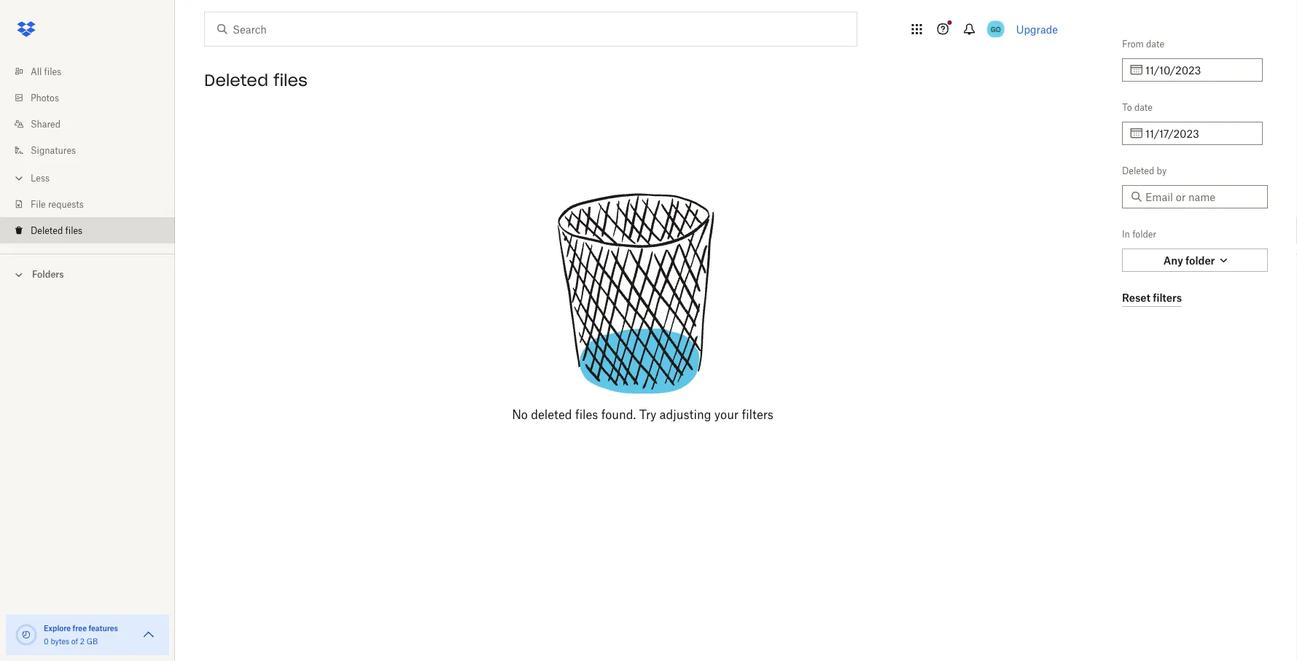Task type: locate. For each thing, give the bounding box(es) containing it.
folder
[[1133, 229, 1157, 240], [1186, 254, 1215, 267]]

free
[[73, 624, 87, 633]]

0 vertical spatial deleted
[[204, 70, 268, 90]]

0 horizontal spatial filters
[[742, 408, 774, 422]]

bytes
[[51, 637, 69, 646]]

folder right any
[[1186, 254, 1215, 267]]

filters right reset
[[1153, 292, 1182, 304]]

no deleted files found. try adjusting your filters
[[512, 408, 774, 422]]

deleted
[[204, 70, 268, 90], [1122, 165, 1155, 176], [31, 225, 63, 236]]

Search in folder "Dropbox" text field
[[233, 21, 827, 37]]

1 vertical spatial deleted files
[[31, 225, 83, 236]]

1 horizontal spatial filters
[[1153, 292, 1182, 304]]

folders
[[32, 269, 64, 280]]

2 horizontal spatial deleted
[[1122, 165, 1155, 176]]

0 vertical spatial deleted files
[[204, 70, 308, 90]]

reset
[[1122, 292, 1151, 304]]

signatures link
[[12, 137, 175, 163]]

date right the from
[[1147, 38, 1165, 49]]

date for to date
[[1135, 102, 1153, 113]]

1 vertical spatial deleted
[[1122, 165, 1155, 176]]

1 horizontal spatial deleted files
[[204, 70, 308, 90]]

in folder
[[1122, 229, 1157, 240]]

0 vertical spatial folder
[[1133, 229, 1157, 240]]

date right to on the top right
[[1135, 102, 1153, 113]]

any
[[1164, 254, 1183, 267]]

2 vertical spatial deleted
[[31, 225, 63, 236]]

deleted files
[[204, 70, 308, 90], [31, 225, 83, 236]]

your
[[715, 408, 739, 422]]

go
[[991, 24, 1001, 34]]

to
[[1122, 102, 1132, 113]]

files inside 'link'
[[65, 225, 83, 236]]

explore
[[44, 624, 71, 633]]

1 vertical spatial filters
[[742, 408, 774, 422]]

quota usage element
[[15, 624, 38, 647]]

shared link
[[12, 111, 175, 137]]

date
[[1147, 38, 1165, 49], [1135, 102, 1153, 113]]

date for from date
[[1147, 38, 1165, 49]]

folder for in folder
[[1133, 229, 1157, 240]]

0
[[44, 637, 49, 646]]

to date
[[1122, 102, 1153, 113]]

no
[[512, 408, 528, 422]]

folder for any folder
[[1186, 254, 1215, 267]]

file
[[31, 199, 46, 210]]

1 vertical spatial date
[[1135, 102, 1153, 113]]

folder inside button
[[1186, 254, 1215, 267]]

1 vertical spatial folder
[[1186, 254, 1215, 267]]

shared
[[31, 119, 61, 129]]

found.
[[601, 408, 636, 422]]

0 horizontal spatial deleted
[[31, 225, 63, 236]]

files
[[44, 66, 61, 77], [273, 70, 308, 90], [65, 225, 83, 236], [575, 408, 598, 422]]

from
[[1122, 38, 1144, 49]]

any folder
[[1164, 254, 1215, 267]]

1 horizontal spatial folder
[[1186, 254, 1215, 267]]

0 vertical spatial date
[[1147, 38, 1165, 49]]

try
[[639, 408, 657, 422]]

Deleted by text field
[[1146, 189, 1260, 205]]

file requests link
[[12, 191, 175, 217]]

photos link
[[12, 85, 175, 111]]

list
[[0, 50, 175, 254]]

from date
[[1122, 38, 1165, 49]]

0 horizontal spatial folder
[[1133, 229, 1157, 240]]

filters right your
[[742, 408, 774, 422]]

filters
[[1153, 292, 1182, 304], [742, 408, 774, 422]]

0 horizontal spatial deleted files
[[31, 225, 83, 236]]

folder right "in"
[[1133, 229, 1157, 240]]

0 vertical spatial filters
[[1153, 292, 1182, 304]]



Task type: vqa. For each thing, say whether or not it's contained in the screenshot.
FOLDER related to In folder
yes



Task type: describe. For each thing, give the bounding box(es) containing it.
go button
[[984, 18, 1008, 41]]

upgrade link
[[1016, 23, 1058, 35]]

deleted files link
[[12, 217, 175, 244]]

From date text field
[[1146, 62, 1254, 78]]

deleted
[[531, 408, 572, 422]]

all
[[31, 66, 42, 77]]

dropbox image
[[12, 15, 41, 44]]

2
[[80, 637, 85, 646]]

list containing all files
[[0, 50, 175, 254]]

signatures
[[31, 145, 76, 156]]

less image
[[12, 171, 26, 186]]

reset filters
[[1122, 292, 1182, 304]]

in
[[1122, 229, 1130, 240]]

deleted files inside 'link'
[[31, 225, 83, 236]]

adjusting
[[660, 408, 711, 422]]

deleted by
[[1122, 165, 1167, 176]]

1 horizontal spatial deleted
[[204, 70, 268, 90]]

deleted inside 'link'
[[31, 225, 63, 236]]

of
[[71, 637, 78, 646]]

To date text field
[[1146, 125, 1254, 141]]

file requests
[[31, 199, 84, 210]]

reset filters button
[[1122, 290, 1182, 307]]

photos
[[31, 92, 59, 103]]

less
[[31, 172, 50, 183]]

folders button
[[0, 263, 175, 285]]

requests
[[48, 199, 84, 210]]

filters inside button
[[1153, 292, 1182, 304]]

by
[[1157, 165, 1167, 176]]

all files link
[[12, 58, 175, 85]]

deleted files list item
[[0, 217, 175, 244]]

explore free features 0 bytes of 2 gb
[[44, 624, 118, 646]]

upgrade
[[1016, 23, 1058, 35]]

features
[[89, 624, 118, 633]]

gb
[[87, 637, 98, 646]]

all files
[[31, 66, 61, 77]]

any folder button
[[1122, 249, 1268, 272]]



